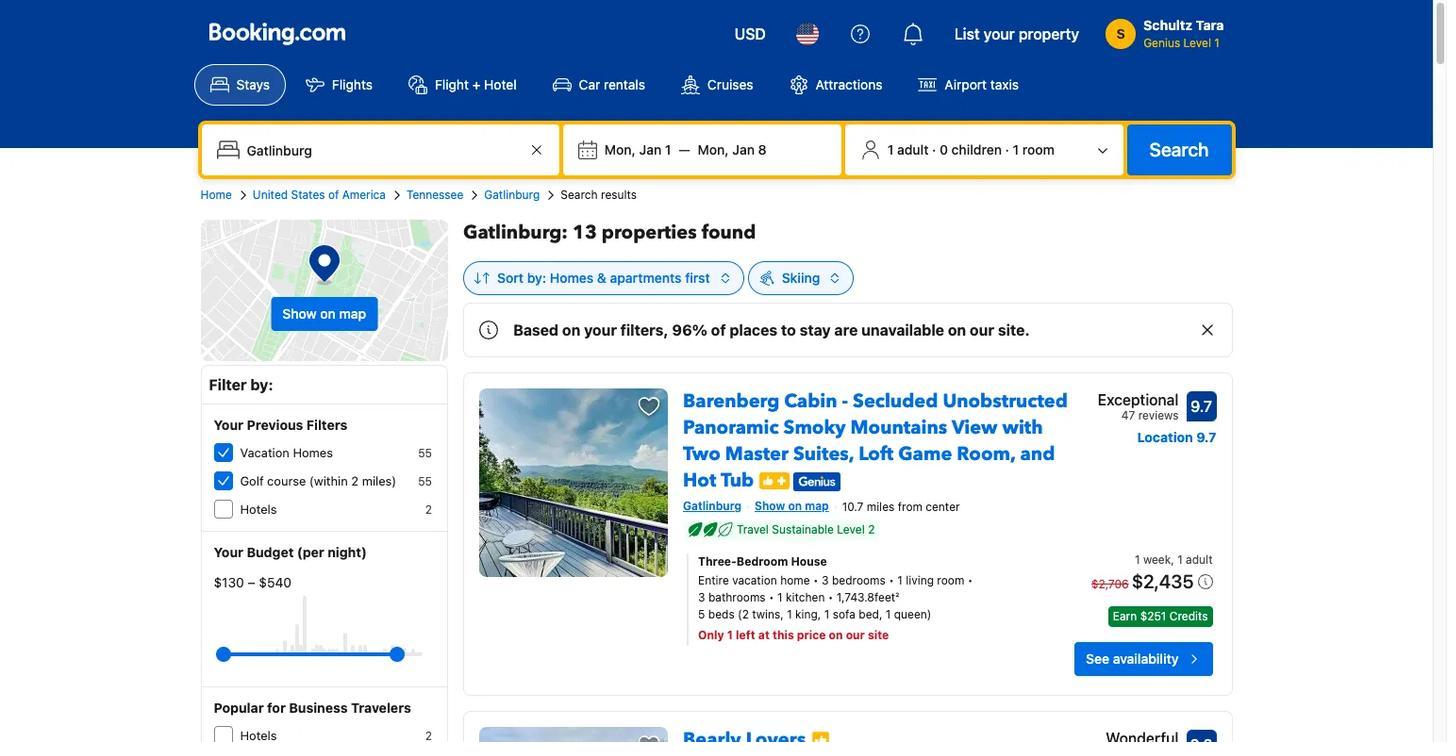Task type: vqa. For each thing, say whether or not it's contained in the screenshot.
Homes to the right
yes



Task type: describe. For each thing, give the bounding box(es) containing it.
miles)
[[362, 474, 397, 489]]

see availability link
[[1075, 642, 1213, 676]]

night)
[[328, 544, 367, 561]]

only
[[698, 628, 724, 642]]

0 vertical spatial homes
[[550, 270, 594, 286]]

gatlinburg:
[[463, 220, 568, 245]]

queen)
[[894, 608, 932, 622]]

1 jan from the left
[[639, 142, 662, 158]]

three-
[[698, 555, 737, 569]]

site.
[[998, 322, 1030, 339]]

1 mon, from the left
[[605, 142, 636, 158]]

list your property
[[955, 25, 1080, 42]]

search for search results
[[561, 188, 598, 202]]

tennessee
[[407, 188, 464, 202]]

of inside united states of america link
[[328, 188, 339, 202]]

first
[[685, 270, 710, 286]]

mon, jan 8 button
[[690, 133, 774, 167]]

55 for golf course (within 2 miles)
[[418, 475, 432, 489]]

1 left 0
[[888, 142, 894, 158]]

skiing button
[[748, 261, 854, 295]]

cruises
[[708, 76, 754, 92]]

adult inside dropdown button
[[897, 142, 929, 158]]

0 vertical spatial 3
[[822, 574, 829, 588]]

hot
[[683, 468, 717, 494]]

availability
[[1113, 651, 1179, 667]]

hotels
[[240, 502, 277, 517]]

1 horizontal spatial adult
[[1186, 553, 1213, 567]]

suites,
[[794, 442, 854, 467]]

1 right the children
[[1013, 142, 1019, 158]]

1 left the king,
[[787, 608, 792, 622]]

by: for filter
[[250, 377, 273, 393]]

your for your previous filters
[[214, 417, 243, 433]]

two
[[683, 442, 721, 467]]

airport
[[945, 76, 987, 92]]

1 horizontal spatial of
[[711, 322, 726, 339]]

unobstructed
[[943, 389, 1068, 414]]

unavailable
[[862, 322, 945, 339]]

properties
[[602, 220, 697, 245]]

sofa
[[833, 608, 856, 622]]

room inside the three-bedroom house entire vacation home • 3 bedrooms • 1 living room • 3 bathrooms • 1 kitchen • 1,743.8feet² 5 beds (2 twins, 1 king, 1 sofa bed, 1 queen) only 1 left at this price on our site
[[937, 574, 965, 588]]

usd
[[735, 25, 766, 42]]

&
[[597, 270, 607, 286]]

vacation homes
[[240, 445, 333, 460]]

united states of america
[[253, 188, 386, 202]]

1 vertical spatial your
[[584, 322, 617, 339]]

• right living
[[968, 574, 973, 588]]

smoky
[[784, 415, 846, 441]]

golf course (within 2 miles)
[[240, 474, 397, 489]]

filters,
[[621, 322, 669, 339]]

scored 9.3 element
[[1187, 730, 1217, 743]]

list your property link
[[943, 11, 1091, 57]]

gatlinburg link
[[484, 187, 540, 204]]

cabin
[[784, 389, 838, 414]]

1 horizontal spatial 2
[[425, 503, 432, 517]]

barenberg
[[683, 389, 780, 414]]

1 left —
[[665, 142, 671, 158]]

location 9.7
[[1138, 429, 1217, 445]]

exceptional element
[[1098, 389, 1179, 411]]

home
[[201, 188, 232, 202]]

by: for sort
[[527, 270, 546, 286]]

are
[[835, 322, 858, 339]]

stays link
[[194, 64, 286, 106]]

your previous filters
[[214, 417, 348, 433]]

show on map inside button
[[282, 306, 366, 322]]

our inside the three-bedroom house entire vacation home • 3 bedrooms • 1 living room • 3 bathrooms • 1 kitchen • 1,743.8feet² 5 beds (2 twins, 1 king, 1 sofa bed, 1 queen) only 1 left at this price on our site
[[846, 628, 865, 642]]

previous
[[247, 417, 303, 433]]

show inside button
[[282, 306, 317, 322]]

popular for business travelers
[[214, 700, 411, 716]]

sort by: homes & apartments first
[[497, 270, 710, 286]]

on inside the three-bedroom house entire vacation home • 3 bedrooms • 1 living room • 3 bathrooms • 1 kitchen • 1,743.8feet² 5 beds (2 twins, 1 king, 1 sofa bed, 1 queen) only 1 left at this price on our site
[[829, 628, 843, 642]]

hotel
[[484, 76, 517, 92]]

96%
[[672, 322, 708, 339]]

twins,
[[752, 608, 784, 622]]

vacation
[[732, 574, 777, 588]]

1 week , 1 adult
[[1135, 553, 1213, 567]]

based on your filters, 96% of places to stay are unavailable on our site.
[[513, 322, 1030, 339]]

kitchen
[[786, 591, 825, 605]]

2 mon, from the left
[[698, 142, 729, 158]]

filter by:
[[209, 377, 273, 393]]

mon, jan 1 — mon, jan 8
[[605, 142, 767, 158]]

skiing
[[782, 270, 820, 286]]

left
[[736, 628, 756, 642]]

0 vertical spatial your
[[984, 25, 1015, 42]]

$540
[[259, 575, 292, 591]]

living
[[906, 574, 934, 588]]

stay
[[800, 322, 831, 339]]

0 vertical spatial gatlinburg
[[484, 188, 540, 202]]

reviews
[[1139, 409, 1179, 423]]

1 horizontal spatial our
[[970, 322, 995, 339]]

show on map button
[[271, 297, 378, 331]]

search results updated. gatlinburg: 13 properties found. applied filters: vacation homes, golf course (within 2 miles), wonderful: 9+, swimming pool, entire homes & apartments, very good: 8+, $130 – $540 (per night). element
[[463, 220, 1233, 246]]

gatlinburg: 13 properties found
[[463, 220, 756, 245]]

america
[[342, 188, 386, 202]]

for
[[267, 700, 286, 716]]

1 left living
[[898, 574, 903, 588]]

0 horizontal spatial level
[[837, 523, 865, 537]]

results
[[601, 188, 637, 202]]

1 vertical spatial 9.7
[[1197, 429, 1217, 445]]

business
[[289, 700, 348, 716]]

bed,
[[859, 608, 883, 622]]

—
[[679, 142, 690, 158]]

list
[[955, 25, 980, 42]]

barenberg cabin - secluded unobstructed panoramic smoky mountains view with two master suites, loft game room, and hot tub link
[[683, 381, 1068, 494]]

from
[[898, 500, 923, 514]]

$130
[[214, 575, 244, 591]]

1 up twins,
[[778, 591, 783, 605]]

course
[[267, 474, 306, 489]]

credits
[[1170, 609, 1208, 624]]

8
[[758, 142, 767, 158]]

+
[[472, 76, 481, 92]]

bedroom
[[737, 555, 788, 569]]

airport taxis
[[945, 76, 1019, 92]]

room inside dropdown button
[[1023, 142, 1055, 158]]

search for search
[[1150, 139, 1209, 160]]



Task type: locate. For each thing, give the bounding box(es) containing it.
1 vertical spatial our
[[846, 628, 865, 642]]

0 vertical spatial room
[[1023, 142, 1055, 158]]

location
[[1138, 429, 1193, 445]]

gatlinburg down hot
[[683, 499, 742, 513]]

home
[[781, 574, 810, 588]]

map
[[339, 306, 366, 322], [805, 499, 829, 513]]

site
[[868, 628, 889, 642]]

2 · from the left
[[1006, 142, 1010, 158]]

2 your from the top
[[214, 544, 243, 561]]

0 horizontal spatial mon,
[[605, 142, 636, 158]]

1 left the "week"
[[1135, 553, 1140, 567]]

mountains
[[851, 415, 948, 441]]

filters
[[307, 417, 348, 433]]

0 vertical spatial your
[[214, 417, 243, 433]]

13
[[573, 220, 597, 245]]

1 vertical spatial adult
[[1186, 553, 1213, 567]]

view
[[952, 415, 998, 441]]

47
[[1122, 409, 1135, 423]]

1 horizontal spatial show on map
[[755, 499, 829, 513]]

on
[[320, 306, 336, 322], [562, 322, 581, 339], [948, 322, 966, 339], [788, 499, 802, 513], [829, 628, 843, 642]]

3 down house
[[822, 574, 829, 588]]

booking.com image
[[209, 23, 345, 45]]

0 vertical spatial our
[[970, 322, 995, 339]]

your account menu schultz tara genius level 1 element
[[1106, 8, 1232, 52]]

· left 0
[[932, 142, 936, 158]]

homes up golf course (within 2 miles) at the left bottom of the page
[[293, 445, 333, 460]]

•
[[813, 574, 819, 588], [889, 574, 894, 588], [968, 574, 973, 588], [769, 591, 774, 605], [828, 591, 834, 605]]

1 vertical spatial 2
[[425, 503, 432, 517]]

exceptional
[[1098, 392, 1179, 409]]

beds
[[709, 608, 735, 622]]

places
[[730, 322, 778, 339]]

0 vertical spatial map
[[339, 306, 366, 322]]

taxis
[[991, 76, 1019, 92]]

wonderful element
[[1106, 727, 1179, 743]]

your
[[984, 25, 1015, 42], [584, 322, 617, 339]]

your down filter
[[214, 417, 243, 433]]

0 horizontal spatial by:
[[250, 377, 273, 393]]

sort
[[497, 270, 524, 286]]

your right list
[[984, 25, 1015, 42]]

this property is part of our preferred plus program. it's committed to providing outstanding service and excellent value. it'll pay us a higher commission if you make a booking. image
[[760, 472, 790, 489]]

flight + hotel link
[[393, 64, 533, 106]]

jan left 8
[[733, 142, 755, 158]]

1 horizontal spatial ·
[[1006, 142, 1010, 158]]

united
[[253, 188, 288, 202]]

(2
[[738, 608, 749, 622]]

1 horizontal spatial level
[[1184, 36, 1212, 50]]

bathrooms
[[709, 591, 766, 605]]

by: right filter
[[250, 377, 273, 393]]

0 vertical spatial search
[[1150, 139, 1209, 160]]

three-bedroom house link
[[698, 554, 1017, 571]]

2 vertical spatial 2
[[868, 523, 875, 537]]

1 vertical spatial by:
[[250, 377, 273, 393]]

0 horizontal spatial our
[[846, 628, 865, 642]]

jan left —
[[639, 142, 662, 158]]

adult left 0
[[897, 142, 929, 158]]

golf
[[240, 474, 264, 489]]

• up sofa
[[828, 591, 834, 605]]

of right states
[[328, 188, 339, 202]]

1 horizontal spatial 3
[[822, 574, 829, 588]]

1 vertical spatial gatlinburg
[[683, 499, 742, 513]]

1 horizontal spatial mon,
[[698, 142, 729, 158]]

flights link
[[290, 64, 389, 106]]

2 55 from the top
[[418, 475, 432, 489]]

1 vertical spatial show
[[755, 499, 785, 513]]

1 adult · 0 children · 1 room button
[[853, 132, 1116, 168]]

room right living
[[937, 574, 965, 588]]

states
[[291, 188, 325, 202]]

search
[[1150, 139, 1209, 160], [561, 188, 598, 202]]

1 vertical spatial search
[[561, 188, 598, 202]]

apartments
[[610, 270, 682, 286]]

1 left sofa
[[825, 608, 830, 622]]

Where are you going? field
[[239, 133, 525, 167]]

1 horizontal spatial your
[[984, 25, 1015, 42]]

master
[[725, 442, 789, 467]]

1 horizontal spatial gatlinburg
[[683, 499, 742, 513]]

2 for golf course (within 2 miles)
[[351, 474, 359, 489]]

earn
[[1113, 609, 1137, 624]]

0 vertical spatial 55
[[418, 446, 432, 460]]

homes
[[550, 270, 594, 286], [293, 445, 333, 460]]

· right the children
[[1006, 142, 1010, 158]]

1 horizontal spatial homes
[[550, 270, 594, 286]]

your for your budget (per night)
[[214, 544, 243, 561]]

3 up 5 at the left of the page
[[698, 591, 705, 605]]

1 down tara
[[1215, 36, 1220, 50]]

0 horizontal spatial room
[[937, 574, 965, 588]]

0 horizontal spatial your
[[584, 322, 617, 339]]

level inside schultz tara genius level 1
[[1184, 36, 1212, 50]]

based
[[513, 322, 559, 339]]

0 vertical spatial adult
[[897, 142, 929, 158]]

mon, right —
[[698, 142, 729, 158]]

1 horizontal spatial jan
[[733, 142, 755, 158]]

3
[[822, 574, 829, 588], [698, 591, 705, 605]]

united states of america link
[[253, 187, 386, 204]]

attractions
[[816, 76, 883, 92]]

usd button
[[723, 11, 777, 57]]

1 left left
[[727, 628, 733, 642]]

popular
[[214, 700, 264, 716]]

• up kitchen
[[813, 574, 819, 588]]

1 55 from the top
[[418, 446, 432, 460]]

filter
[[209, 377, 247, 393]]

0 vertical spatial of
[[328, 188, 339, 202]]

0 horizontal spatial homes
[[293, 445, 333, 460]]

barenberg cabin - secluded unobstructed panoramic smoky mountains view with two master suites, loft game room, and hot tub image
[[479, 389, 668, 578]]

0 vertical spatial 2
[[351, 474, 359, 489]]

house
[[791, 555, 827, 569]]

sustainable
[[772, 523, 834, 537]]

this property is part of our preferred partner program. it's committed to providing excellent service and good value. it'll pay us a higher commission if you make a booking. image
[[812, 732, 831, 743], [812, 732, 831, 743]]

0 vertical spatial level
[[1184, 36, 1212, 50]]

game
[[899, 442, 952, 467]]

miles
[[867, 500, 895, 514]]

property
[[1019, 25, 1080, 42]]

center
[[926, 500, 960, 514]]

travelers
[[351, 700, 411, 716]]

0 vertical spatial show
[[282, 306, 317, 322]]

0 horizontal spatial adult
[[897, 142, 929, 158]]

flights
[[332, 76, 373, 92]]

home link
[[201, 187, 232, 204]]

(within
[[309, 474, 348, 489]]

1 vertical spatial of
[[711, 322, 726, 339]]

your left filters,
[[584, 322, 617, 339]]

1 horizontal spatial by:
[[527, 270, 546, 286]]

1,743.8feet²
[[837, 591, 900, 605]]

0 horizontal spatial jan
[[639, 142, 662, 158]]

1 horizontal spatial room
[[1023, 142, 1055, 158]]

see
[[1086, 651, 1110, 667]]

5
[[698, 608, 705, 622]]

level down tara
[[1184, 36, 1212, 50]]

0 vertical spatial by:
[[527, 270, 546, 286]]

1 · from the left
[[932, 142, 936, 158]]

and
[[1021, 442, 1055, 467]]

0 horizontal spatial gatlinburg
[[484, 188, 540, 202]]

rentals
[[604, 76, 645, 92]]

0 horizontal spatial ·
[[932, 142, 936, 158]]

level down 10.7
[[837, 523, 865, 537]]

1 vertical spatial map
[[805, 499, 829, 513]]

0 horizontal spatial 3
[[698, 591, 705, 605]]

0 horizontal spatial show on map
[[282, 306, 366, 322]]

mon, up results on the left
[[605, 142, 636, 158]]

s
[[1117, 25, 1126, 42]]

9.7 down scored 9.7 element
[[1197, 429, 1217, 445]]

flight
[[435, 76, 469, 92]]

0 horizontal spatial search
[[561, 188, 598, 202]]

on inside button
[[320, 306, 336, 322]]

flight + hotel
[[435, 76, 517, 92]]

by:
[[527, 270, 546, 286], [250, 377, 273, 393]]

1 vertical spatial 3
[[698, 591, 705, 605]]

mon, jan 1 button
[[597, 133, 679, 167]]

search results
[[561, 188, 637, 202]]

three-bedroom house entire vacation home • 3 bedrooms • 1 living room • 3 bathrooms • 1 kitchen • 1,743.8feet² 5 beds (2 twins, 1 king, 1 sofa bed, 1 queen) only 1 left at this price on our site
[[698, 555, 973, 642]]

0 horizontal spatial of
[[328, 188, 339, 202]]

your up $130
[[214, 544, 243, 561]]

$2,435
[[1132, 571, 1194, 592]]

map inside button
[[339, 306, 366, 322]]

1 vertical spatial room
[[937, 574, 965, 588]]

10.7 miles from center
[[842, 500, 960, 514]]

1
[[1215, 36, 1220, 50], [665, 142, 671, 158], [888, 142, 894, 158], [1013, 142, 1019, 158], [1135, 553, 1140, 567], [1178, 553, 1183, 567], [898, 574, 903, 588], [778, 591, 783, 605], [787, 608, 792, 622], [825, 608, 830, 622], [886, 608, 891, 622], [727, 628, 733, 642]]

of
[[328, 188, 339, 202], [711, 322, 726, 339]]

• left living
[[889, 574, 894, 588]]

0 vertical spatial show on map
[[282, 306, 366, 322]]

0 vertical spatial 9.7
[[1191, 398, 1212, 415]]

1 vertical spatial level
[[837, 523, 865, 537]]

our left site
[[846, 628, 865, 642]]

2 jan from the left
[[733, 142, 755, 158]]

travel sustainable level 2
[[737, 523, 875, 537]]

1 right bed,
[[886, 608, 891, 622]]

exceptional 47 reviews
[[1098, 392, 1179, 423]]

room right the children
[[1023, 142, 1055, 158]]

0 horizontal spatial show
[[282, 306, 317, 322]]

1 inside schultz tara genius level 1
[[1215, 36, 1220, 50]]

by: right sort
[[527, 270, 546, 286]]

group
[[223, 640, 423, 670]]

airport taxis link
[[903, 64, 1035, 106]]

1 vertical spatial homes
[[293, 445, 333, 460]]

homes left &
[[550, 270, 594, 286]]

0 horizontal spatial 2
[[351, 474, 359, 489]]

room,
[[957, 442, 1016, 467]]

2 for travel sustainable level 2
[[868, 523, 875, 537]]

2 horizontal spatial 2
[[868, 523, 875, 537]]

search inside "button"
[[1150, 139, 1209, 160]]

1 horizontal spatial show
[[755, 499, 785, 513]]

our left site.
[[970, 322, 995, 339]]

this property is part of our preferred plus program. it's committed to providing outstanding service and excellent value. it'll pay us a higher commission if you make a booking. image
[[760, 472, 790, 489]]

adult right ,
[[1186, 553, 1213, 567]]

9.7 up location 9.7
[[1191, 398, 1212, 415]]

1 vertical spatial your
[[214, 544, 243, 561]]

scored 9.7 element
[[1187, 392, 1217, 422]]

0 horizontal spatial map
[[339, 306, 366, 322]]

1 vertical spatial show on map
[[755, 499, 829, 513]]

car
[[579, 76, 600, 92]]

of right the 96%
[[711, 322, 726, 339]]

1 right ,
[[1178, 553, 1183, 567]]

$251
[[1141, 609, 1167, 624]]

genius discounts available at this property. image
[[794, 472, 841, 491], [794, 472, 841, 491]]

at
[[758, 628, 770, 642]]

1 vertical spatial 55
[[418, 475, 432, 489]]

budget
[[247, 544, 294, 561]]

found
[[702, 220, 756, 245]]

55 for vacation homes
[[418, 446, 432, 460]]

1 horizontal spatial map
[[805, 499, 829, 513]]

1 horizontal spatial search
[[1150, 139, 1209, 160]]

• up twins,
[[769, 591, 774, 605]]

bedrooms
[[832, 574, 886, 588]]

1 your from the top
[[214, 417, 243, 433]]

gatlinburg up gatlinburg:
[[484, 188, 540, 202]]



